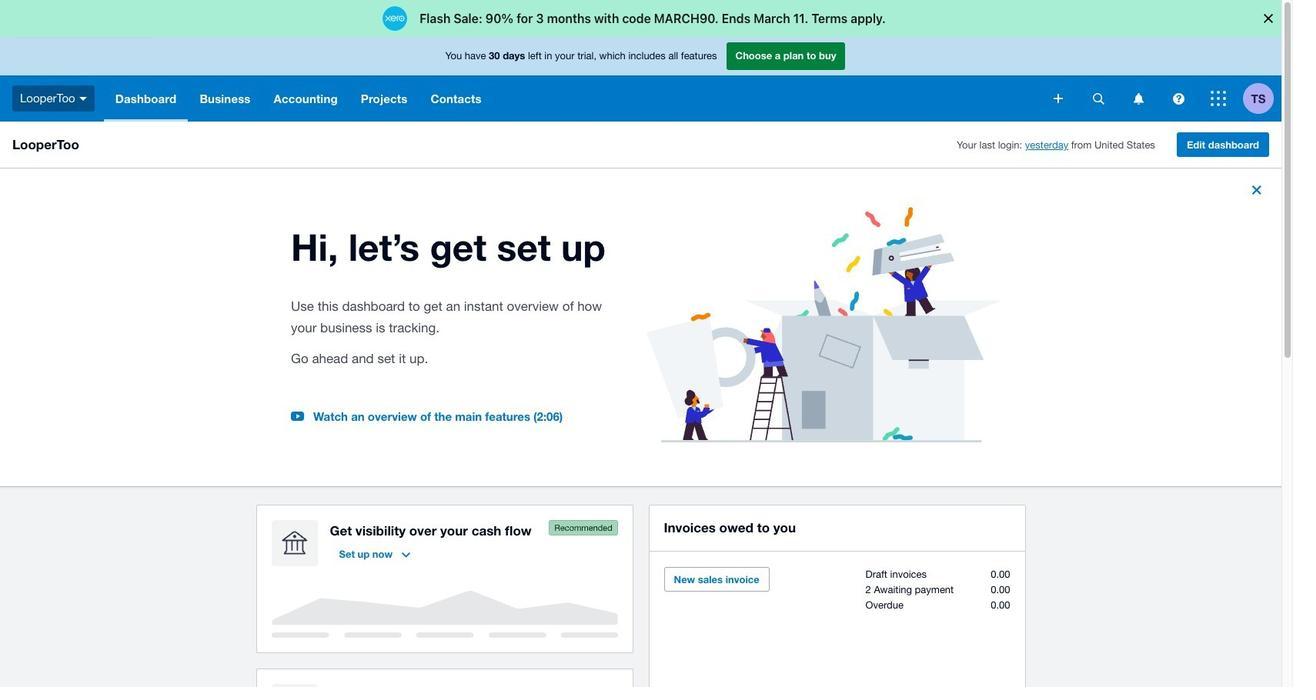 Task type: vqa. For each thing, say whether or not it's contained in the screenshot.
left svg icon
yes



Task type: describe. For each thing, give the bounding box(es) containing it.
0 horizontal spatial svg image
[[79, 97, 87, 101]]

2 horizontal spatial svg image
[[1133, 93, 1143, 104]]

banking icon image
[[271, 520, 317, 566]]

close image
[[1245, 178, 1269, 202]]

recommended icon image
[[548, 520, 618, 535]]



Task type: locate. For each thing, give the bounding box(es) containing it.
svg image
[[1211, 91, 1226, 106], [1173, 93, 1184, 104], [79, 97, 87, 101]]

dialog
[[0, 0, 1293, 37]]

0 horizontal spatial svg image
[[1054, 94, 1063, 103]]

1 horizontal spatial svg image
[[1093, 93, 1104, 104]]

svg image
[[1093, 93, 1104, 104], [1133, 93, 1143, 104], [1054, 94, 1063, 103]]

2 horizontal spatial svg image
[[1211, 91, 1226, 106]]

banking preview line graph image
[[271, 591, 618, 638]]

banner
[[0, 37, 1282, 122]]

1 horizontal spatial svg image
[[1173, 93, 1184, 104]]



